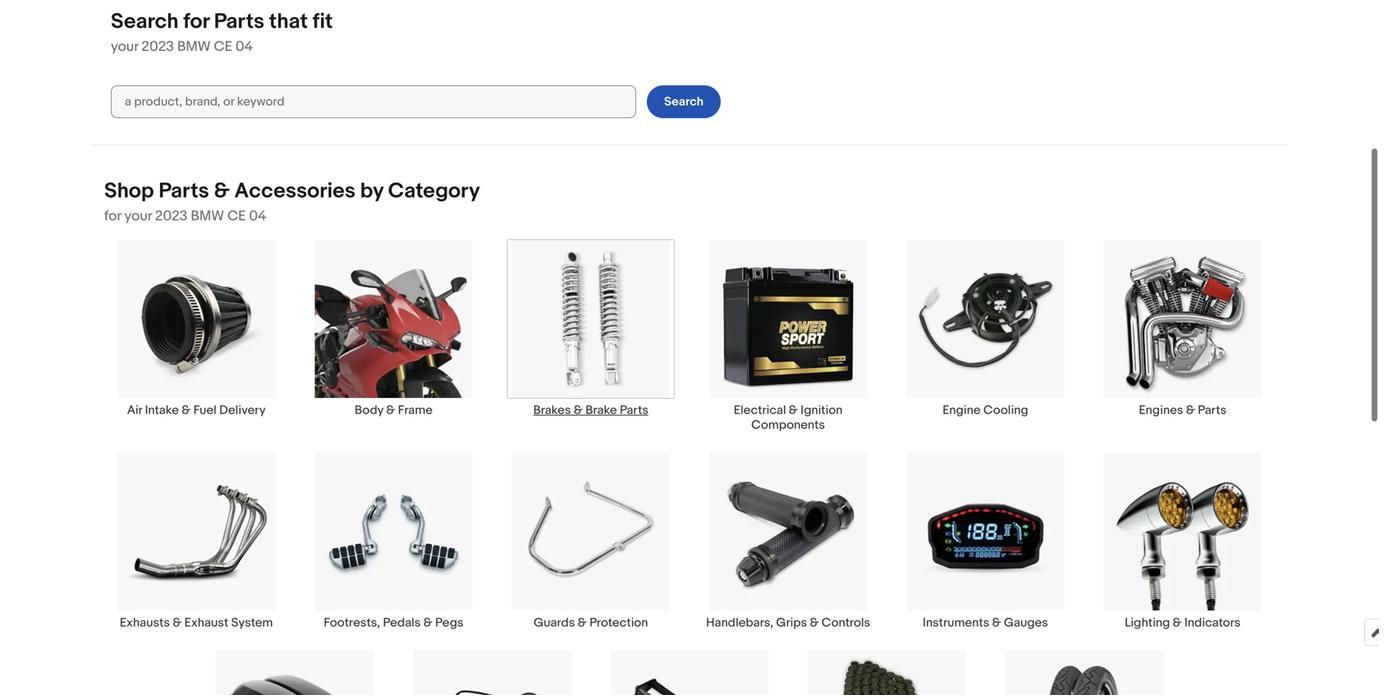 Task type: vqa. For each thing, say whether or not it's contained in the screenshot.
AN
no



Task type: locate. For each thing, give the bounding box(es) containing it.
exhausts & exhaust system link
[[98, 452, 295, 631]]

lighting & indicators link
[[1084, 452, 1282, 631]]

&
[[214, 179, 230, 204], [182, 403, 191, 418], [386, 403, 395, 418], [574, 403, 583, 418], [789, 403, 798, 418], [1186, 403, 1195, 418], [173, 616, 182, 631], [424, 616, 433, 631], [578, 616, 587, 631], [810, 616, 819, 631], [992, 616, 1001, 631], [1173, 616, 1182, 631]]

ce inside shop parts & accessories by category for your 2023 bmw ce 04
[[227, 208, 246, 225]]

handlebars,
[[706, 616, 774, 631]]

for
[[183, 9, 209, 34], [104, 208, 121, 225]]

2023 inside shop parts & accessories by category for your 2023 bmw ce 04
[[155, 208, 188, 225]]

lighting & indicators
[[1125, 616, 1241, 631]]

1 horizontal spatial for
[[183, 9, 209, 34]]

intake
[[145, 403, 179, 418]]

parts left 'that'
[[214, 9, 264, 34]]

& inside electrical & ignition components
[[789, 403, 798, 418]]

pedals
[[383, 616, 421, 631]]

1 vertical spatial 2023
[[155, 208, 188, 225]]

electrical & ignition components link
[[690, 239, 887, 432]]

0 vertical spatial your
[[111, 38, 138, 55]]

air intake & fuel delivery
[[127, 403, 266, 418]]

engine cooling link
[[887, 239, 1084, 418]]

& left fuel
[[182, 403, 191, 418]]

guards
[[534, 616, 575, 631]]

0 horizontal spatial for
[[104, 208, 121, 225]]

1 vertical spatial ce
[[227, 208, 246, 225]]

1 vertical spatial for
[[104, 208, 121, 225]]

0 vertical spatial bmw
[[177, 38, 211, 55]]

guards & protection
[[534, 616, 648, 631]]

frame
[[398, 403, 433, 418]]

protection
[[590, 616, 648, 631]]

parts
[[214, 9, 264, 34], [159, 179, 209, 204], [620, 403, 649, 418], [1198, 403, 1227, 418]]

engine
[[943, 403, 981, 418]]

0 vertical spatial 2023
[[142, 38, 174, 55]]

that
[[269, 9, 308, 34]]

parts inside search for parts that fit your 2023 bmw ce 04
[[214, 9, 264, 34]]

parts right engines
[[1198, 403, 1227, 418]]

indicators
[[1185, 616, 1241, 631]]

& left exhaust
[[173, 616, 182, 631]]

0 horizontal spatial search
[[111, 9, 179, 34]]

1 horizontal spatial search
[[664, 94, 704, 109]]

search
[[111, 9, 179, 34], [664, 94, 704, 109]]

by
[[360, 179, 383, 204]]

& inside shop parts & accessories by category for your 2023 bmw ce 04
[[214, 179, 230, 204]]

1 vertical spatial 04
[[249, 208, 267, 225]]

parts right "shop"
[[159, 179, 209, 204]]

bmw
[[177, 38, 211, 55], [191, 208, 224, 225]]

brakes
[[533, 403, 571, 418]]

ignition
[[801, 403, 843, 418]]

& left accessories
[[214, 179, 230, 204]]

list
[[91, 239, 1288, 695]]

1 vertical spatial search
[[664, 94, 704, 109]]

for inside shop parts & accessories by category for your 2023 bmw ce 04
[[104, 208, 121, 225]]

accessories
[[234, 179, 356, 204]]

2023
[[142, 38, 174, 55], [155, 208, 188, 225]]

footrests, pedals & pegs
[[324, 616, 464, 631]]

& left brake
[[574, 403, 583, 418]]

04
[[236, 38, 253, 55], [249, 208, 267, 225]]

air intake & fuel delivery link
[[98, 239, 295, 418]]

search inside search button
[[664, 94, 704, 109]]

search inside search for parts that fit your 2023 bmw ce 04
[[111, 9, 179, 34]]

body & frame
[[355, 403, 433, 418]]

brake
[[586, 403, 617, 418]]

0 vertical spatial 04
[[236, 38, 253, 55]]

system
[[231, 616, 273, 631]]

engine cooling
[[943, 403, 1029, 418]]

footrests, pedals & pegs link
[[295, 452, 492, 631]]

2023 inside search for parts that fit your 2023 bmw ce 04
[[142, 38, 174, 55]]

search for search
[[664, 94, 704, 109]]

category
[[388, 179, 480, 204]]

body
[[355, 403, 383, 418]]

1 vertical spatial your
[[124, 208, 152, 225]]

instruments
[[923, 616, 990, 631]]

& left ignition
[[789, 403, 798, 418]]

0 vertical spatial for
[[183, 9, 209, 34]]

ce
[[214, 38, 232, 55], [227, 208, 246, 225]]

instruments & gauges
[[923, 616, 1048, 631]]

your
[[111, 38, 138, 55], [124, 208, 152, 225]]

0 vertical spatial ce
[[214, 38, 232, 55]]

exhausts
[[120, 616, 170, 631]]

0 vertical spatial search
[[111, 9, 179, 34]]

search for search for parts that fit your 2023 bmw ce 04
[[111, 9, 179, 34]]

delivery
[[219, 403, 266, 418]]

1 vertical spatial bmw
[[191, 208, 224, 225]]



Task type: describe. For each thing, give the bounding box(es) containing it.
electrical & ignition components
[[734, 403, 843, 432]]

components
[[751, 418, 825, 432]]

parts inside shop parts & accessories by category for your 2023 bmw ce 04
[[159, 179, 209, 204]]

& right grips
[[810, 616, 819, 631]]

engines & parts
[[1139, 403, 1227, 418]]

04 inside search for parts that fit your 2023 bmw ce 04
[[236, 38, 253, 55]]

& right engines
[[1186, 403, 1195, 418]]

Search search field
[[111, 85, 636, 118]]

body & frame link
[[295, 239, 492, 418]]

fuel
[[193, 403, 217, 418]]

fit
[[313, 9, 333, 34]]

& right "guards"
[[578, 616, 587, 631]]

engines
[[1139, 403, 1184, 418]]

shop parts & accessories by category for your 2023 bmw ce 04
[[104, 179, 480, 225]]

parts right brake
[[620, 403, 649, 418]]

your inside shop parts & accessories by category for your 2023 bmw ce 04
[[124, 208, 152, 225]]

exhaust
[[184, 616, 228, 631]]

& inside 'link'
[[173, 616, 182, 631]]

shop
[[104, 179, 154, 204]]

& left gauges
[[992, 616, 1001, 631]]

list containing air intake & fuel delivery
[[91, 239, 1288, 695]]

exhausts & exhaust system
[[120, 616, 273, 631]]

brakes & brake parts
[[533, 403, 649, 418]]

your inside search for parts that fit your 2023 bmw ce 04
[[111, 38, 138, 55]]

air
[[127, 403, 142, 418]]

handlebars, grips & controls
[[706, 616, 870, 631]]

lighting
[[1125, 616, 1170, 631]]

& left pegs
[[424, 616, 433, 631]]

search for parts that fit your 2023 bmw ce 04
[[111, 9, 333, 55]]

handlebars, grips & controls link
[[690, 452, 887, 631]]

& right the body at bottom
[[386, 403, 395, 418]]

pegs
[[435, 616, 464, 631]]

cooling
[[984, 403, 1029, 418]]

bmw inside shop parts & accessories by category for your 2023 bmw ce 04
[[191, 208, 224, 225]]

controls
[[822, 616, 870, 631]]

search button
[[647, 85, 721, 118]]

gauges
[[1004, 616, 1048, 631]]

grips
[[776, 616, 807, 631]]

for inside search for parts that fit your 2023 bmw ce 04
[[183, 9, 209, 34]]

footrests,
[[324, 616, 380, 631]]

guards & protection link
[[492, 452, 690, 631]]

instruments & gauges link
[[887, 452, 1084, 631]]

brakes & brake parts link
[[492, 239, 690, 418]]

electrical
[[734, 403, 786, 418]]

engines & parts link
[[1084, 239, 1282, 418]]

& right lighting
[[1173, 616, 1182, 631]]

04 inside shop parts & accessories by category for your 2023 bmw ce 04
[[249, 208, 267, 225]]

bmw inside search for parts that fit your 2023 bmw ce 04
[[177, 38, 211, 55]]

ce inside search for parts that fit your 2023 bmw ce 04
[[214, 38, 232, 55]]



